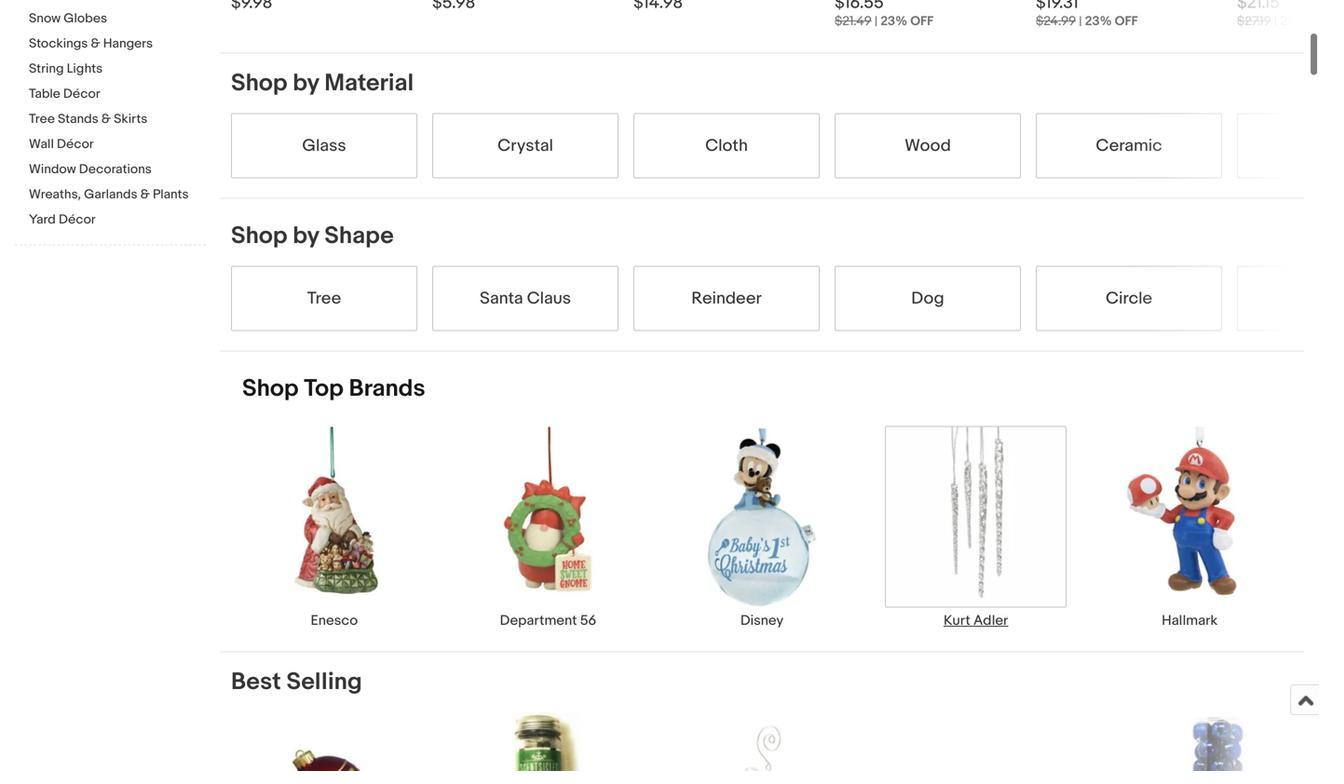 Task type: describe. For each thing, give the bounding box(es) containing it.
| for $21.49
[[875, 14, 878, 29]]

plants
[[153, 187, 189, 203]]

23% for $24.99
[[1085, 14, 1112, 29]]

o
[[1310, 14, 1319, 29]]

hallmark link
[[1083, 426, 1297, 629]]

by for material
[[293, 69, 319, 98]]

ceramic link
[[1036, 113, 1222, 178]]

shape
[[324, 222, 394, 251]]

string lights link
[[29, 61, 206, 79]]

enesco link
[[227, 426, 441, 629]]

$27.19 text field
[[1237, 14, 1271, 29]]

off for $21.49 | 23% off
[[910, 14, 934, 29]]

dog link
[[835, 266, 1021, 331]]

22%
[[1280, 14, 1307, 29]]

$24.99
[[1036, 14, 1076, 29]]

home accents holiday 21su00053 3pc jumbo ornament set image
[[231, 712, 417, 771]]

cloth
[[705, 136, 748, 156]]

department 56 link
[[441, 426, 655, 629]]

reindeer link
[[634, 266, 820, 331]]

kurt
[[944, 612, 970, 629]]

$21.49 text field
[[835, 14, 872, 29]]

shop top brands
[[242, 375, 425, 403]]

brands
[[349, 375, 425, 403]]

glass link
[[231, 113, 417, 178]]

glass
[[302, 136, 346, 156]]

top
[[304, 375, 344, 403]]

kurt adler
[[944, 612, 1008, 629]]

wood link
[[835, 113, 1021, 178]]

$24.99 text field
[[1036, 14, 1076, 29]]

$27.19 | 22% o
[[1237, 14, 1319, 29]]

adler
[[974, 612, 1008, 629]]

hangers
[[103, 36, 153, 52]]

material
[[324, 69, 414, 98]]

disney
[[741, 612, 784, 629]]

snow globes stockings & hangers string lights table décor tree stands & skirts wall décor window decorations wreaths, garlands & plants yard décor
[[29, 11, 189, 228]]

23% for $21.49
[[881, 14, 908, 29]]

wall décor link
[[29, 136, 206, 154]]

crystal link
[[432, 113, 619, 178]]

off for $24.99 | 23% off
[[1115, 14, 1138, 29]]

shop by material
[[231, 69, 414, 98]]

circle link
[[1036, 266, 1222, 331]]

garlands
[[84, 187, 137, 203]]

cloth link
[[634, 113, 820, 178]]

| for $27.19
[[1274, 14, 1277, 29]]

dog
[[911, 288, 944, 309]]

stockings
[[29, 36, 88, 52]]

by for shape
[[293, 222, 319, 251]]

tree stands & skirts link
[[29, 111, 206, 129]]

wood
[[905, 136, 951, 156]]

0 horizontal spatial &
[[91, 36, 100, 52]]

decorations
[[79, 162, 152, 177]]

allgala 36 pk 2 inch 5cm christmas ornament balls for xmas tree-4 style-navy ... image
[[1125, 712, 1312, 771]]

1 vertical spatial &
[[101, 111, 111, 127]]

shop for shop top brands
[[242, 375, 299, 403]]



Task type: vqa. For each thing, say whether or not it's contained in the screenshot.
the leftmost Tree
yes



Task type: locate. For each thing, give the bounding box(es) containing it.
1 horizontal spatial tree
[[307, 288, 341, 309]]

0 horizontal spatial 23%
[[881, 14, 908, 29]]

décor down wreaths,
[[59, 212, 96, 228]]

tree up the wall
[[29, 111, 55, 127]]

wreaths,
[[29, 187, 81, 203]]

table décor link
[[29, 86, 206, 104]]

lights
[[67, 61, 103, 77]]

0 horizontal spatial off
[[910, 14, 934, 29]]

hallmark
[[1162, 612, 1218, 629]]

2 vertical spatial décor
[[59, 212, 96, 228]]

by
[[293, 69, 319, 98], [293, 222, 319, 251]]

2 23% from the left
[[1085, 14, 1112, 29]]

0 horizontal spatial tree
[[29, 111, 55, 127]]

shop for shop by material
[[231, 69, 287, 98]]

wreaths, garlands & plants link
[[29, 187, 206, 204]]

| left 22%
[[1274, 14, 1277, 29]]

0 vertical spatial décor
[[63, 86, 100, 102]]

snow
[[29, 11, 61, 27]]

reindeer
[[692, 288, 762, 309]]

& down globes
[[91, 36, 100, 52]]

& left plants
[[140, 187, 150, 203]]

décor down stands
[[57, 136, 94, 152]]

yard décor link
[[29, 212, 206, 230]]

&
[[91, 36, 100, 52], [101, 111, 111, 127], [140, 187, 150, 203]]

snow globes link
[[29, 11, 206, 28]]

2 horizontal spatial |
[[1274, 14, 1277, 29]]

stockings & hangers link
[[29, 36, 206, 54]]

décor
[[63, 86, 100, 102], [57, 136, 94, 152], [59, 212, 96, 228]]

santa
[[480, 288, 523, 309]]

1 by from the top
[[293, 69, 319, 98]]

décor down lights
[[63, 86, 100, 102]]

23%
[[881, 14, 908, 29], [1085, 14, 1112, 29]]

3 | from the left
[[1274, 14, 1277, 29]]

0 vertical spatial shop
[[231, 69, 287, 98]]

2 vertical spatial &
[[140, 187, 150, 203]]

& left skirts on the left of the page
[[101, 111, 111, 127]]

56
[[580, 612, 596, 629]]

| right $21.49 at the right of page
[[875, 14, 878, 29]]

crystal
[[498, 136, 553, 156]]

1 23% from the left
[[881, 14, 908, 29]]

by left material
[[293, 69, 319, 98]]

2 horizontal spatial &
[[140, 187, 150, 203]]

off right $21.49 at the right of page
[[910, 14, 934, 29]]

|
[[875, 14, 878, 29], [1079, 14, 1082, 29], [1274, 14, 1277, 29]]

enesco
[[311, 612, 358, 629]]

off right $24.99
[[1115, 14, 1138, 29]]

1 off from the left
[[910, 14, 934, 29]]

1 vertical spatial shop
[[231, 222, 287, 251]]

skirts
[[114, 111, 148, 127]]

string
[[29, 61, 64, 77]]

0 vertical spatial tree
[[29, 111, 55, 127]]

wall
[[29, 136, 54, 152]]

1 vertical spatial tree
[[307, 288, 341, 309]]

by left shape
[[293, 222, 319, 251]]

tree link
[[231, 266, 417, 331]]

kurt adler link
[[869, 426, 1083, 629]]

stands
[[58, 111, 98, 127]]

best
[[231, 668, 281, 697]]

23% right $21.49 at the right of page
[[881, 14, 908, 29]]

tree down shop by shape
[[307, 288, 341, 309]]

1 horizontal spatial 23%
[[1085, 14, 1112, 29]]

shop by shape
[[231, 222, 394, 251]]

1 horizontal spatial |
[[1079, 14, 1082, 29]]

enesco designs by lolita holiday movie night mini wine glass hanging ornament image
[[678, 712, 865, 771]]

department 56
[[500, 612, 596, 629]]

table
[[29, 86, 60, 102]]

ceramic
[[1096, 136, 1162, 156]]

$24.99 | 23% off
[[1036, 14, 1138, 29]]

2 vertical spatial shop
[[242, 375, 299, 403]]

window
[[29, 162, 76, 177]]

0 vertical spatial &
[[91, 36, 100, 52]]

$21.49 | 23% off
[[835, 14, 934, 29]]

$21.49
[[835, 14, 872, 29]]

| for $24.99
[[1079, 14, 1082, 29]]

window decorations link
[[29, 162, 206, 179]]

1 | from the left
[[875, 14, 878, 29]]

1 vertical spatial by
[[293, 222, 319, 251]]

2 by from the top
[[293, 222, 319, 251]]

0 vertical spatial by
[[293, 69, 319, 98]]

0 horizontal spatial |
[[875, 14, 878, 29]]

23% right $24.99
[[1085, 14, 1112, 29]]

tree
[[29, 111, 55, 127], [307, 288, 341, 309]]

santa claus
[[480, 288, 571, 309]]

off
[[910, 14, 934, 29], [1115, 14, 1138, 29]]

1 horizontal spatial &
[[101, 111, 111, 127]]

selling
[[286, 668, 362, 697]]

| right $24.99
[[1079, 14, 1082, 29]]

2 off from the left
[[1115, 14, 1138, 29]]

shop up tree link
[[231, 222, 287, 251]]

2 | from the left
[[1079, 14, 1082, 29]]

$27.19
[[1237, 14, 1271, 29]]

department
[[500, 612, 577, 629]]

1 horizontal spatial off
[[1115, 14, 1138, 29]]

1 vertical spatial décor
[[57, 136, 94, 152]]

globes
[[64, 11, 107, 27]]

list containing enesco
[[220, 426, 1304, 652]]

claus
[[527, 288, 571, 309]]

shop
[[231, 69, 287, 98], [231, 222, 287, 251], [242, 375, 299, 403]]

shop up glass link
[[231, 69, 287, 98]]

circle
[[1106, 288, 1152, 309]]

scentsicles white winter fir scented ornaments with hooks (bottle of 6) image
[[513, 712, 583, 771]]

best selling
[[231, 668, 362, 697]]

tree inside snow globes stockings & hangers string lights table décor tree stands & skirts wall décor window decorations wreaths, garlands & plants yard décor
[[29, 111, 55, 127]]

santa claus link
[[432, 266, 619, 331]]

shop for shop by shape
[[231, 222, 287, 251]]

disney link
[[655, 426, 869, 629]]

yard
[[29, 212, 56, 228]]

list
[[220, 426, 1304, 652]]

shop left the top
[[242, 375, 299, 403]]



